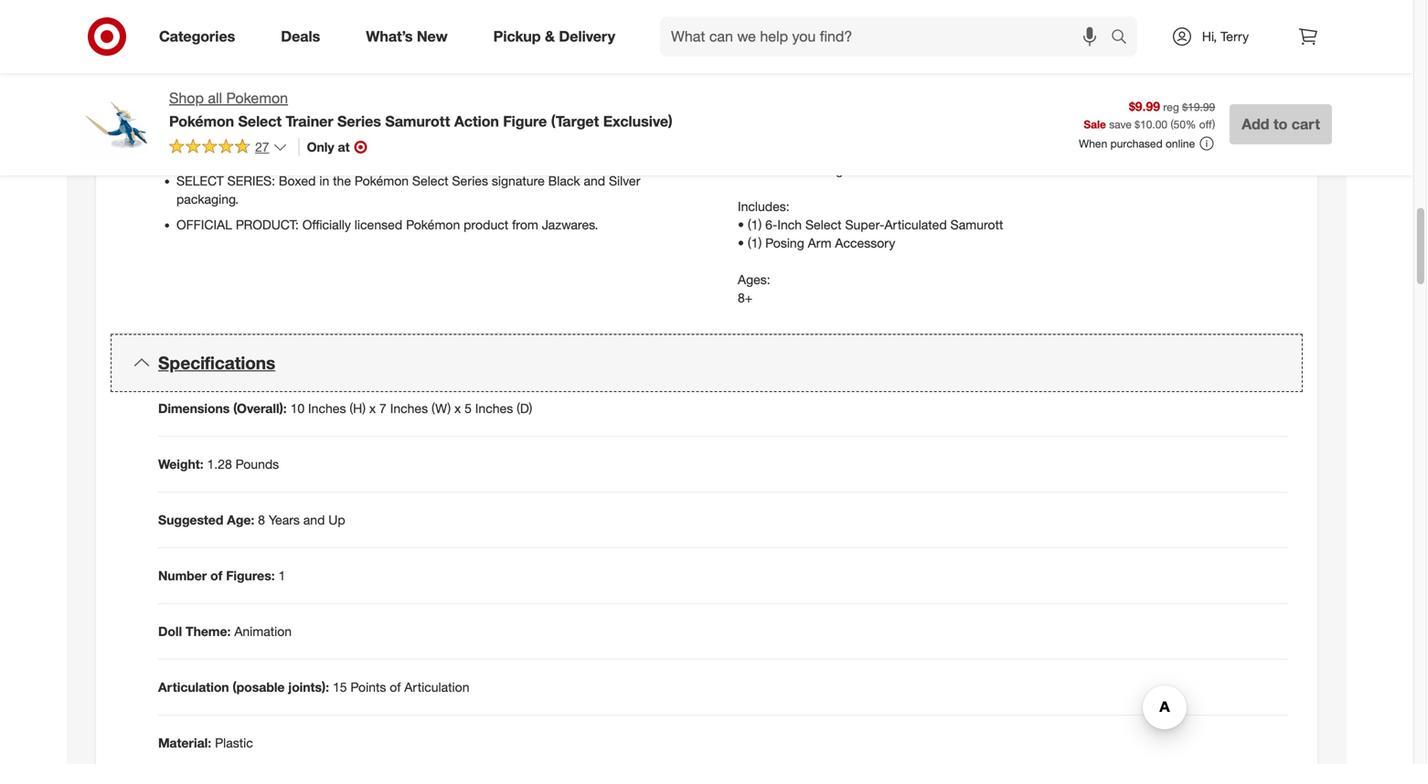 Task type: vqa. For each thing, say whether or not it's contained in the screenshot.
$9.51
no



Task type: locate. For each thing, give the bounding box(es) containing it.
select right inch
[[806, 217, 842, 233]]

1 horizontal spatial detailed
[[738, 89, 784, 105]]

dynamic up like
[[819, 107, 868, 123]]

0 vertical spatial signature
[[1075, 107, 1128, 123]]

material: plastic
[[158, 735, 253, 751]]

product:
[[236, 217, 299, 233]]

15 left points
[[333, 680, 347, 696]]

0 horizontal spatial over
[[526, 104, 551, 120]]

features up for
[[813, 89, 859, 105]]

0 vertical spatial officially
[[1065, 144, 1114, 160]]

jazwares. down type
[[768, 162, 824, 178]]

& up accessory.
[[211, 129, 219, 145]]

0 vertical spatial figure
[[1168, 71, 1200, 87]]

and
[[787, 89, 809, 105], [1166, 107, 1187, 123], [805, 144, 827, 160], [584, 173, 605, 189], [303, 512, 325, 528]]

0 vertical spatial &
[[545, 27, 555, 45]]

only at
[[307, 139, 350, 155]]

categories
[[159, 27, 235, 45]]

in inside play & display: display samurott in dynamic poses with a special posing arm accessory.
[[382, 129, 392, 145]]

a right action
[[513, 129, 520, 145]]

dimensions (overall): 10 inches (h) x 7 inches (w) x 5 inches (d)
[[158, 401, 532, 417]]

and left up
[[303, 512, 325, 528]]

0 vertical spatial a
[[1122, 89, 1128, 105]]

1 horizontal spatial inches
[[390, 401, 428, 417]]

pokémon down the all
[[169, 112, 234, 130]]

1 horizontal spatial features
[[813, 89, 859, 105]]

0 horizontal spatial 15
[[333, 680, 347, 696]]

detailed inside choose samurott, the formidable pokémon. this super-articulated 6-inch figure is highly detailed and features over 15 points of articulation. it also includes a special posing arm accessory for dynamic display. boxed in the select series' signature black and silver packaging, samurott looks like it jumped right out of the pokémon animated series. team up with this water-type and build the ultimate pokémon select team. officially licensed pokémon product from jazwares. ages 8+
[[738, 89, 784, 105]]

0 horizontal spatial with
[[486, 129, 509, 145]]

1 horizontal spatial over
[[862, 89, 887, 105]]

1 horizontal spatial signature
[[1075, 107, 1128, 123]]

jazwares. down black
[[542, 217, 598, 233]]

0 vertical spatial series
[[337, 112, 381, 130]]

2 horizontal spatial in
[[958, 107, 968, 123]]

0 horizontal spatial choose
[[296, 78, 340, 94]]

&
[[545, 27, 555, 45], [211, 129, 219, 145]]

1 vertical spatial special
[[523, 129, 564, 145]]

0 horizontal spatial dynamic
[[395, 129, 444, 145]]

1 horizontal spatial articulated
[[1062, 71, 1125, 87]]

articulated up includes
[[1062, 71, 1125, 87]]

& inside play & display: display samurott in dynamic poses with a special posing arm accessory.
[[211, 129, 219, 145]]

choose up trainer
[[296, 78, 340, 94]]

and up team
[[1166, 107, 1187, 123]]

figure inside choose samurott, the formidable pokémon. this super-articulated 6-inch figure is highly detailed and features over 15 points of articulation. it also includes a special posing arm accessory for dynamic display. boxed in the select series' signature black and silver packaging, samurott looks like it jumped right out of the pokémon animated series. team up with this water-type and build the ultimate pokémon select team. officially licensed pokémon product from jazwares. ages 8+
[[1168, 71, 1200, 87]]

with inside choose samurott, the formidable pokémon. this super-articulated 6-inch figure is highly detailed and features over 15 points of articulation. it also includes a special posing arm accessory for dynamic display. boxed in the select series' signature black and silver packaging, samurott looks like it jumped right out of the pokémon animated series. team up with this water-type and build the ultimate pokémon select team. officially licensed pokémon product from jazwares. ages 8+
[[1207, 126, 1231, 142]]

for
[[800, 107, 816, 123]]

jazwares. inside choose samurott, the formidable pokémon. this super-articulated 6-inch figure is highly detailed and features over 15 points of articulation. it also includes a special posing arm accessory for dynamic display. boxed in the select series' signature black and silver packaging, samurott looks like it jumped right out of the pokémon animated series. team up with this water-type and build the ultimate pokémon select team. officially licensed pokémon product from jazwares. ages 8+
[[768, 162, 824, 178]]

pokemon
[[226, 89, 288, 107]]

a left $9.99
[[1122, 89, 1128, 105]]

0 horizontal spatial boxed
[[279, 173, 316, 189]]

inch up $9.99
[[1140, 71, 1164, 87]]

• up ages:
[[738, 235, 744, 251]]

1 vertical spatial 8+
[[738, 290, 753, 306]]

1 horizontal spatial 15
[[554, 104, 569, 120]]

pokémon. left this
[[935, 71, 992, 87]]

1 horizontal spatial with
[[1207, 126, 1231, 142]]

and inside select series: boxed in the pokémon select series signature black and silver packaging.
[[584, 173, 605, 189]]

1 horizontal spatial 6-
[[765, 217, 778, 233]]

(1)
[[748, 217, 762, 233], [748, 235, 762, 251]]

0 horizontal spatial articulated
[[885, 217, 947, 233]]

pokémon down select series: boxed in the pokémon select series signature black and silver packaging. at the top of the page
[[406, 217, 460, 233]]

detailed up accessory
[[738, 89, 784, 105]]

the inside select series: boxed in the pokémon select series signature black and silver packaging.
[[333, 173, 351, 189]]

with
[[1207, 126, 1231, 142], [486, 129, 509, 145]]

arm inside play & display: display samurott in dynamic poses with a special posing arm accessory.
[[610, 129, 634, 145]]

15 inside choose samurott, the formidable pokémon. this super-articulated 6-inch figure is highly detailed and features over 15 points of articulation. it also includes a special posing arm accessory for dynamic display. boxed in the select series' signature black and silver packaging, samurott looks like it jumped right out of the pokémon animated series. team up with this water-type and build the ultimate pokémon select team. officially licensed pokémon product from jazwares. ages 8+
[[891, 89, 905, 105]]

posing up black
[[568, 129, 607, 145]]

pickup & delivery link
[[478, 16, 638, 57]]

inch up at
[[326, 104, 350, 120]]

0 vertical spatial •
[[738, 217, 744, 233]]

dynamic down super articulated: 6-inch highly detailed figure features over 15 points of articulation.
[[395, 129, 444, 145]]

& right "pickup"
[[545, 27, 555, 45]]

arm up silver
[[610, 129, 634, 145]]

and left silver
[[584, 173, 605, 189]]

select down this
[[993, 107, 1029, 123]]

1 horizontal spatial super-
[[1023, 71, 1062, 87]]

1 horizontal spatial product
[[1226, 144, 1271, 160]]

accessory
[[738, 107, 797, 123]]

includes: • (1) 6-inch select super-articulated samurott • (1) posing arm accessory
[[738, 199, 1004, 251]]

product down select series: boxed in the pokémon select series signature black and silver packaging. at the top of the page
[[464, 217, 509, 233]]

packaging.
[[176, 191, 239, 207]]

pokémon
[[169, 112, 234, 130], [996, 126, 1050, 142], [933, 144, 987, 160], [1169, 144, 1223, 160], [355, 173, 409, 189], [406, 217, 460, 233]]

select series: boxed in the pokémon select series signature black and silver packaging.
[[176, 173, 640, 207]]

15 up display.
[[891, 89, 905, 105]]

(1) up ages:
[[748, 235, 762, 251]]

arm
[[1219, 89, 1241, 105]]

6- down includes:
[[765, 217, 778, 233]]

1 horizontal spatial x
[[454, 401, 461, 417]]

$9.99
[[1129, 98, 1160, 114]]

0 horizontal spatial posing
[[568, 129, 607, 145]]

special
[[1132, 89, 1173, 105], [523, 129, 564, 145]]

0 horizontal spatial a
[[513, 129, 520, 145]]

posing
[[568, 129, 607, 145], [765, 235, 804, 251]]

series
[[337, 112, 381, 130], [452, 173, 488, 189]]

pokémon down play & display: display samurott in dynamic poses with a special posing arm accessory.
[[355, 173, 409, 189]]

1 vertical spatial officially
[[302, 217, 351, 233]]

1 vertical spatial super-
[[845, 217, 885, 233]]

licensed down series.
[[1117, 144, 1165, 160]]

x
[[369, 401, 376, 417], [454, 401, 461, 417]]

posing down inch
[[765, 235, 804, 251]]

up
[[1189, 126, 1203, 142]]

arm
[[610, 129, 634, 145], [808, 235, 832, 251]]

features inside choose samurott, the formidable pokémon. this super-articulated 6-inch figure is highly detailed and features over 15 points of articulation. it also includes a special posing arm accessory for dynamic display. boxed in the select series' signature black and silver packaging, samurott looks like it jumped right out of the pokémon animated series. team up with this water-type and build the ultimate pokémon select team. officially licensed pokémon product from jazwares. ages 8+
[[813, 89, 859, 105]]

2 • from the top
[[738, 235, 744, 251]]

signature inside choose samurott, the formidable pokémon. this super-articulated 6-inch figure is highly detailed and features over 15 points of articulation. it also includes a special posing arm accessory for dynamic display. boxed in the select series' signature black and silver packaging, samurott looks like it jumped right out of the pokémon animated series. team up with this water-type and build the ultimate pokémon select team. officially licensed pokémon product from jazwares. ages 8+
[[1075, 107, 1128, 123]]

officially inside choose samurott, the formidable pokémon. this super-articulated 6-inch figure is highly detailed and features over 15 points of articulation. it also includes a special posing arm accessory for dynamic display. boxed in the select series' signature black and silver packaging, samurott looks like it jumped right out of the pokémon animated series. team up with this water-type and build the ultimate pokémon select team. officially licensed pokémon product from jazwares. ages 8+
[[1065, 144, 1114, 160]]

a
[[1122, 89, 1128, 105], [513, 129, 520, 145]]

what's
[[366, 27, 413, 45]]

0 vertical spatial highly
[[1217, 71, 1250, 87]]

super
[[176, 104, 219, 120]]

officially down animated
[[1065, 144, 1114, 160]]

pokémon inside select series: boxed in the pokémon select series signature black and silver packaging.
[[355, 173, 409, 189]]

•
[[738, 217, 744, 233], [738, 235, 744, 251]]

figures:
[[226, 568, 275, 584]]

0 horizontal spatial 6-
[[314, 104, 326, 120]]

super- up the it at the top of page
[[1023, 71, 1062, 87]]

from inside choose samurott, the formidable pokémon. this super-articulated 6-inch figure is highly detailed and features over 15 points of articulation. it also includes a special posing arm accessory for dynamic display. boxed in the select series' signature black and silver packaging, samurott looks like it jumped right out of the pokémon animated series. team up with this water-type and build the ultimate pokémon select team. officially licensed pokémon product from jazwares. ages 8+
[[738, 162, 764, 178]]

& for pickup
[[545, 27, 555, 45]]

1 horizontal spatial jazwares.
[[768, 162, 824, 178]]

samurott,
[[786, 71, 842, 87], [344, 78, 400, 94]]

boxed inside choose samurott, the formidable pokémon. this super-articulated 6-inch figure is highly detailed and features over 15 points of articulation. it also includes a special posing arm accessory for dynamic display. boxed in the select series' signature black and silver packaging, samurott looks like it jumped right out of the pokémon animated series. team up with this water-type and build the ultimate pokémon select team. officially licensed pokémon product from jazwares. ages 8+
[[917, 107, 954, 123]]

points
[[908, 89, 944, 105], [572, 104, 608, 120]]

in
[[958, 107, 968, 123], [382, 129, 392, 145], [319, 173, 329, 189]]

0 vertical spatial (1)
[[748, 217, 762, 233]]

boxed up out
[[917, 107, 954, 123]]

inches right 5
[[475, 401, 513, 417]]

2 (1) from the top
[[748, 235, 762, 251]]

6- up the display
[[314, 104, 326, 120]]

0 horizontal spatial articulation
[[158, 680, 229, 696]]

super- inside includes: • (1) 6-inch select super-articulated samurott • (1) posing arm accessory
[[845, 217, 885, 233]]

articulation. down this
[[962, 89, 1029, 105]]

theme:
[[186, 624, 231, 640]]

x left 5
[[454, 401, 461, 417]]

deals link
[[265, 16, 343, 57]]

0 horizontal spatial officially
[[302, 217, 351, 233]]

over up display.
[[862, 89, 887, 105]]

add
[[1242, 115, 1270, 133]]

of right out
[[960, 126, 971, 142]]

doll
[[158, 624, 182, 640]]

signature down includes
[[1075, 107, 1128, 123]]

series inside select series: boxed in the pokémon select series signature black and silver packaging.
[[452, 173, 488, 189]]

pokémon:
[[224, 78, 292, 94]]

pokémon inside the shop all pokemon pokémon select trainer series samurott action figure (target exclusive)
[[169, 112, 234, 130]]

0 horizontal spatial detailed
[[391, 104, 437, 120]]

articulation (posable joints): 15 points of articulation
[[158, 680, 470, 696]]

1 vertical spatial (1)
[[748, 235, 762, 251]]

figure up "poses"
[[441, 104, 473, 120]]

1 horizontal spatial articulation
[[404, 680, 470, 696]]

officially right product:
[[302, 217, 351, 233]]

articulation up "material:"
[[158, 680, 229, 696]]

0 vertical spatial special
[[1132, 89, 1173, 105]]

0 horizontal spatial from
[[512, 217, 538, 233]]

pokémon. up figure
[[493, 78, 550, 94]]

out
[[938, 126, 956, 142]]

0 vertical spatial 6-
[[1128, 71, 1140, 87]]

samurott inside the shop all pokemon pokémon select trainer series samurott action figure (target exclusive)
[[385, 112, 450, 130]]

1 horizontal spatial posing
[[765, 235, 804, 251]]

0 horizontal spatial arm
[[610, 129, 634, 145]]

7
[[380, 401, 387, 417]]

1 horizontal spatial choose
[[738, 71, 783, 87]]

highly inside choose samurott, the formidable pokémon. this super-articulated 6-inch figure is highly detailed and features over 15 points of articulation. it also includes a special posing arm accessory for dynamic display. boxed in the select series' signature black and silver packaging, samurott looks like it jumped right out of the pokémon animated series. team up with this water-type and build the ultimate pokémon select team. officially licensed pokémon product from jazwares. ages 8+
[[1217, 71, 1250, 87]]

features up "poses"
[[476, 104, 523, 120]]

arm left accessory
[[808, 235, 832, 251]]

signature
[[1075, 107, 1128, 123], [492, 173, 545, 189]]

0 horizontal spatial inches
[[308, 401, 346, 417]]

1 horizontal spatial 8+
[[860, 162, 875, 178]]

• down includes:
[[738, 217, 744, 233]]

special inside choose samurott, the formidable pokémon. this super-articulated 6-inch figure is highly detailed and features over 15 points of articulation. it also includes a special posing arm accessory for dynamic display. boxed in the select series' signature black and silver packaging, samurott looks like it jumped right out of the pokémon animated series. team up with this water-type and build the ultimate pokémon select team. officially licensed pokémon product from jazwares. ages 8+
[[1132, 89, 1173, 105]]

specifications
[[158, 352, 275, 373]]

1 vertical spatial in
[[382, 129, 392, 145]]

number of figures: 1
[[158, 568, 286, 584]]

select down pokemon
[[238, 112, 282, 130]]

select inside select series: boxed in the pokémon select series signature black and silver packaging.
[[412, 173, 449, 189]]

signature left black
[[492, 173, 545, 189]]

product down this
[[1226, 144, 1271, 160]]

highly up arm on the right top of the page
[[1217, 71, 1250, 87]]

1 vertical spatial product
[[464, 217, 509, 233]]

age:
[[227, 512, 254, 528]]

pokémon down out
[[933, 144, 987, 160]]

samurott
[[385, 112, 450, 130], [738, 126, 791, 142], [325, 129, 378, 145], [951, 217, 1004, 233]]

What can we help you find? suggestions appear below search field
[[660, 16, 1116, 57]]

inch
[[1140, 71, 1164, 87], [326, 104, 350, 120]]

joints):
[[288, 680, 329, 696]]

pokémon up team.
[[996, 126, 1050, 142]]

super- inside choose samurott, the formidable pokémon. this super-articulated 6-inch figure is highly detailed and features over 15 points of articulation. it also includes a special posing arm accessory for dynamic display. boxed in the select series' signature black and silver packaging, samurott looks like it jumped right out of the pokémon animated series. team up with this water-type and build the ultimate pokémon select team. officially licensed pokémon product from jazwares. ages 8+
[[1023, 71, 1062, 87]]

x left the 7
[[369, 401, 376, 417]]

with right "poses"
[[486, 129, 509, 145]]

highly down the iconic pokémon: choose samurott, the formidable pokémon. on the top
[[354, 104, 388, 120]]

description
[[738, 44, 818, 62]]

a inside choose samurott, the formidable pokémon. this super-articulated 6-inch figure is highly detailed and features over 15 points of articulation. it also includes a special posing arm accessory for dynamic display. boxed in the select series' signature black and silver packaging, samurott looks like it jumped right out of the pokémon animated series. team up with this water-type and build the ultimate pokémon select team. officially licensed pokémon product from jazwares. ages 8+
[[1122, 89, 1128, 105]]

choose down description
[[738, 71, 783, 87]]

posing inside includes: • (1) 6-inch select super-articulated samurott • (1) posing arm accessory
[[765, 235, 804, 251]]

articulated
[[1062, 71, 1125, 87], [885, 217, 947, 233]]

0 horizontal spatial special
[[523, 129, 564, 145]]

super-
[[1023, 71, 1062, 87], [845, 217, 885, 233]]

1 vertical spatial &
[[211, 129, 219, 145]]

from
[[738, 162, 764, 178], [512, 217, 538, 233]]

formidable up display.
[[867, 71, 932, 87]]

2 vertical spatial in
[[319, 173, 329, 189]]

0 vertical spatial dynamic
[[819, 107, 868, 123]]

of up out
[[947, 89, 959, 105]]

1 vertical spatial highly
[[354, 104, 388, 120]]

8+ down ages:
[[738, 290, 753, 306]]

1 horizontal spatial points
[[908, 89, 944, 105]]

samurott inside includes: • (1) 6-inch select super-articulated samurott • (1) posing arm accessory
[[951, 217, 1004, 233]]

licensed down select series: boxed in the pokémon select series signature black and silver packaging. at the top of the page
[[355, 217, 403, 233]]

type
[[776, 144, 801, 160]]

dynamic
[[819, 107, 868, 123], [395, 129, 444, 145]]

6- up $9.99
[[1128, 71, 1140, 87]]

0 vertical spatial super-
[[1023, 71, 1062, 87]]

series up at
[[337, 112, 381, 130]]

reg
[[1163, 100, 1179, 114]]

0 vertical spatial jazwares.
[[768, 162, 824, 178]]

it
[[851, 126, 858, 142]]

select down play & display: display samurott in dynamic poses with a special posing arm accessory.
[[412, 173, 449, 189]]

super- for select
[[845, 217, 885, 233]]

1 vertical spatial arm
[[808, 235, 832, 251]]

this
[[1234, 126, 1255, 142]]

0 vertical spatial 8+
[[860, 162, 875, 178]]

pokémon down up
[[1169, 144, 1223, 160]]

2 horizontal spatial 6-
[[1128, 71, 1140, 87]]

points right figure
[[572, 104, 608, 120]]

articulated inside choose samurott, the formidable pokémon. this super-articulated 6-inch figure is highly detailed and features over 15 points of articulation. it also includes a special posing arm accessory for dynamic display. boxed in the select series' signature black and silver packaging, samurott looks like it jumped right out of the pokémon animated series. team up with this water-type and build the ultimate pokémon select team. officially licensed pokémon product from jazwares. ages 8+
[[1062, 71, 1125, 87]]

0 horizontal spatial series
[[337, 112, 381, 130]]

inches right the 7
[[390, 401, 428, 417]]

0 vertical spatial boxed
[[917, 107, 954, 123]]

with down silver
[[1207, 126, 1231, 142]]

1 horizontal spatial articulation.
[[962, 89, 1029, 105]]

points up right
[[908, 89, 944, 105]]

1 horizontal spatial highly
[[1217, 71, 1250, 87]]

series'
[[1033, 107, 1071, 123]]

1 vertical spatial series
[[452, 173, 488, 189]]

search button
[[1103, 16, 1147, 60]]

0 vertical spatial articulated
[[1062, 71, 1125, 87]]

0 horizontal spatial &
[[211, 129, 219, 145]]

$19.99
[[1183, 100, 1215, 114]]

(h)
[[350, 401, 366, 417]]

team
[[1155, 126, 1185, 142]]

arm inside includes: • (1) 6-inch select super-articulated samurott • (1) posing arm accessory
[[808, 235, 832, 251]]

0 vertical spatial licensed
[[1117, 144, 1165, 160]]

officially
[[1065, 144, 1114, 160], [302, 217, 351, 233]]

articulation. up silver
[[626, 104, 693, 120]]

series down "poses"
[[452, 173, 488, 189]]

2 horizontal spatial 15
[[891, 89, 905, 105]]

jazwares.
[[768, 162, 824, 178], [542, 217, 598, 233]]

formidable inside choose samurott, the formidable pokémon. this super-articulated 6-inch figure is highly detailed and features over 15 points of articulation. it also includes a special posing arm accessory for dynamic display. boxed in the select series' signature black and silver packaging, samurott looks like it jumped right out of the pokémon animated series. team up with this water-type and build the ultimate pokémon select team. officially licensed pokémon product from jazwares. ages 8+
[[867, 71, 932, 87]]

0 vertical spatial product
[[1226, 144, 1271, 160]]

1 horizontal spatial from
[[738, 162, 764, 178]]

detailed up play & display: display samurott in dynamic poses with a special posing arm accessory.
[[391, 104, 437, 120]]

10
[[290, 401, 305, 417]]

boxed
[[917, 107, 954, 123], [279, 173, 316, 189]]

1 horizontal spatial special
[[1132, 89, 1173, 105]]

1 horizontal spatial series
[[452, 173, 488, 189]]

super articulated: 6-inch highly detailed figure features over 15 points of articulation.
[[176, 104, 693, 120]]

samurott, up for
[[786, 71, 842, 87]]

6-
[[1128, 71, 1140, 87], [314, 104, 326, 120], [765, 217, 778, 233]]

inches right 10
[[308, 401, 346, 417]]

posing inside play & display: display samurott in dynamic poses with a special posing arm accessory.
[[568, 129, 607, 145]]

0 vertical spatial posing
[[568, 129, 607, 145]]

1 horizontal spatial pokémon.
[[935, 71, 992, 87]]

official product: officially licensed pokémon product from jazwares.
[[176, 217, 598, 233]]

2 articulation from the left
[[404, 680, 470, 696]]

0 horizontal spatial x
[[369, 401, 376, 417]]

image of pokémon select trainer series samurott action figure (target exclusive) image
[[81, 88, 155, 161]]

0 horizontal spatial signature
[[492, 173, 545, 189]]

2 vertical spatial 6-
[[765, 217, 778, 233]]

highly
[[1217, 71, 1250, 87], [354, 104, 388, 120]]

over left (target
[[526, 104, 551, 120]]

posing for special
[[568, 129, 607, 145]]

boxed down only
[[279, 173, 316, 189]]

1 horizontal spatial arm
[[808, 235, 832, 251]]

accessory.
[[176, 148, 237, 164]]

accessory
[[835, 235, 895, 251]]

ages
[[828, 162, 857, 178]]

0 vertical spatial from
[[738, 162, 764, 178]]

1 vertical spatial licensed
[[355, 217, 403, 233]]

(1) down includes:
[[748, 217, 762, 233]]

super- up accessory
[[845, 217, 885, 233]]

1 horizontal spatial formidable
[[867, 71, 932, 87]]

articulated up accessory
[[885, 217, 947, 233]]

15 right figure
[[554, 104, 569, 120]]

samurott, down the what's on the top of the page
[[344, 78, 400, 94]]

2 horizontal spatial inches
[[475, 401, 513, 417]]

figure up posing
[[1168, 71, 1200, 87]]

select
[[176, 173, 224, 189]]

8+ right ages
[[860, 162, 875, 178]]

1 (1) from the top
[[748, 217, 762, 233]]

1 horizontal spatial a
[[1122, 89, 1128, 105]]

articulation right points
[[404, 680, 470, 696]]

1 horizontal spatial licensed
[[1117, 144, 1165, 160]]

special inside play & display: display samurott in dynamic poses with a special posing arm accessory.
[[523, 129, 564, 145]]

articulation.
[[962, 89, 1029, 105], [626, 104, 693, 120]]

formidable
[[867, 71, 932, 87], [425, 78, 489, 94]]

formidable up super articulated: 6-inch highly detailed figure features over 15 points of articulation.
[[425, 78, 489, 94]]

articulated inside includes: • (1) 6-inch select super-articulated samurott • (1) posing arm accessory
[[885, 217, 947, 233]]

1 articulation from the left
[[158, 680, 229, 696]]

1 vertical spatial articulated
[[885, 217, 947, 233]]

0 vertical spatial in
[[958, 107, 968, 123]]

& for play
[[211, 129, 219, 145]]



Task type: describe. For each thing, give the bounding box(es) containing it.
of right points
[[390, 680, 401, 696]]

save
[[1109, 117, 1132, 131]]

display.
[[871, 107, 913, 123]]

0 horizontal spatial features
[[476, 104, 523, 120]]

articulation. inside choose samurott, the formidable pokémon. this super-articulated 6-inch figure is highly detailed and features over 15 points of articulation. it also includes a special posing arm accessory for dynamic display. boxed in the select series' signature black and silver packaging, samurott looks like it jumped right out of the pokémon animated series. team up with this water-type and build the ultimate pokémon select team. officially licensed pokémon product from jazwares. ages 8+
[[962, 89, 1029, 105]]

in inside select series: boxed in the pokémon select series signature black and silver packaging.
[[319, 173, 329, 189]]

1 inches from the left
[[308, 401, 346, 417]]

1 vertical spatial jazwares.
[[542, 217, 598, 233]]

deals
[[281, 27, 320, 45]]

shop all pokemon pokémon select trainer series samurott action figure (target exclusive)
[[169, 89, 673, 130]]

display:
[[223, 129, 276, 145]]

0 horizontal spatial articulation.
[[626, 104, 693, 120]]

up
[[329, 512, 345, 528]]

in inside choose samurott, the formidable pokémon. this super-articulated 6-inch figure is highly detailed and features over 15 points of articulation. it also includes a special posing arm accessory for dynamic display. boxed in the select series' signature black and silver packaging, samurott looks like it jumped right out of the pokémon animated series. team up with this water-type and build the ultimate pokémon select team. officially licensed pokémon product from jazwares. ages 8+
[[958, 107, 968, 123]]

select inside the shop all pokemon pokémon select trainer series samurott action figure (target exclusive)
[[238, 112, 282, 130]]

0 horizontal spatial licensed
[[355, 217, 403, 233]]

6- inside choose samurott, the formidable pokémon. this super-articulated 6-inch figure is highly detailed and features over 15 points of articulation. it also includes a special posing arm accessory for dynamic display. boxed in the select series' signature black and silver packaging, samurott looks like it jumped right out of the pokémon animated series. team up with this water-type and build the ultimate pokémon select team. officially licensed pokémon product from jazwares. ages 8+
[[1128, 71, 1140, 87]]

choose inside choose samurott, the formidable pokémon. this super-articulated 6-inch figure is highly detailed and features over 15 points of articulation. it also includes a special posing arm accessory for dynamic display. boxed in the select series' signature black and silver packaging, samurott looks like it jumped right out of the pokémon animated series. team up with this water-type and build the ultimate pokémon select team. officially licensed pokémon product from jazwares. ages 8+
[[738, 71, 783, 87]]

product inside choose samurott, the formidable pokémon. this super-articulated 6-inch figure is highly detailed and features over 15 points of articulation. it also includes a special posing arm accessory for dynamic display. boxed in the select series' signature black and silver packaging, samurott looks like it jumped right out of the pokémon animated series. team up with this water-type and build the ultimate pokémon select team. officially licensed pokémon product from jazwares. ages 8+
[[1226, 144, 1271, 160]]

over inside choose samurott, the formidable pokémon. this super-articulated 6-inch figure is highly detailed and features over 15 points of articulation. it also includes a special posing arm accessory for dynamic display. boxed in the select series' signature black and silver packaging, samurott looks like it jumped right out of the pokémon animated series. team up with this water-type and build the ultimate pokémon select team. officially licensed pokémon product from jazwares. ages 8+
[[862, 89, 887, 105]]

this
[[996, 71, 1019, 87]]

series.
[[1112, 126, 1151, 142]]

includes:
[[738, 199, 790, 215]]

and up for
[[787, 89, 809, 105]]

inch inside choose samurott, the formidable pokémon. this super-articulated 6-inch figure is highly detailed and features over 15 points of articulation. it also includes a special posing arm accessory for dynamic display. boxed in the select series' signature black and silver packaging, samurott looks like it jumped right out of the pokémon animated series. team up with this water-type and build the ultimate pokémon select team. officially licensed pokémon product from jazwares. ages 8+
[[1140, 71, 1164, 87]]

silver
[[1191, 107, 1220, 123]]

black
[[548, 173, 580, 189]]

highlights
[[158, 44, 229, 62]]

water-
[[738, 144, 776, 160]]

posing for (1)
[[765, 235, 804, 251]]

it
[[1032, 89, 1040, 105]]

like
[[828, 126, 847, 142]]

articulated for samurott
[[885, 217, 947, 233]]

1 • from the top
[[738, 217, 744, 233]]

points inside choose samurott, the formidable pokémon. this super-articulated 6-inch figure is highly detailed and features over 15 points of articulation. it also includes a special posing arm accessory for dynamic display. boxed in the select series' signature black and silver packaging, samurott looks like it jumped right out of the pokémon animated series. team up with this water-type and build the ultimate pokémon select team. officially licensed pokémon product from jazwares. ages 8+
[[908, 89, 944, 105]]

select left team.
[[990, 144, 1026, 160]]

figure
[[503, 112, 547, 130]]

looks
[[794, 126, 825, 142]]

pickup & delivery
[[493, 27, 615, 45]]

ages:
[[738, 272, 771, 288]]

packaging,
[[1224, 107, 1286, 123]]

display
[[280, 129, 322, 145]]

0 horizontal spatial figure
[[441, 104, 473, 120]]

to
[[1274, 115, 1288, 133]]

1 x from the left
[[369, 401, 376, 417]]

when purchased online
[[1079, 137, 1195, 150]]

add to cart
[[1242, 115, 1320, 133]]

material:
[[158, 735, 211, 751]]

0 horizontal spatial product
[[464, 217, 509, 233]]

animated
[[1054, 126, 1108, 142]]

all
[[208, 89, 222, 107]]

(
[[1171, 117, 1174, 131]]

8+ inside ages: 8+
[[738, 290, 753, 306]]

0 horizontal spatial samurott,
[[344, 78, 400, 94]]

includes
[[1070, 89, 1118, 105]]

2 x from the left
[[454, 401, 461, 417]]

arm for (1)
[[808, 235, 832, 251]]

select inside includes: • (1) 6-inch select super-articulated samurott • (1) posing arm accessory
[[806, 217, 842, 233]]

dimensions
[[158, 401, 230, 417]]

pounds
[[236, 456, 279, 472]]

samurott, inside choose samurott, the formidable pokémon. this super-articulated 6-inch figure is highly detailed and features over 15 points of articulation. it also includes a special posing arm accessory for dynamic display. boxed in the select series' signature black and silver packaging, samurott looks like it jumped right out of the pokémon animated series. team up with this water-type and build the ultimate pokémon select team. officially licensed pokémon product from jazwares. ages 8+
[[786, 71, 842, 87]]

what's new
[[366, 27, 448, 45]]

boxed inside select series: boxed in the pokémon select series signature black and silver packaging.
[[279, 173, 316, 189]]

(d)
[[517, 401, 532, 417]]

articulated:
[[222, 104, 311, 120]]

poses
[[447, 129, 482, 145]]

5
[[465, 401, 472, 417]]

sale
[[1084, 117, 1106, 131]]

hi, terry
[[1202, 28, 1249, 44]]

search
[[1103, 29, 1147, 47]]

also
[[1043, 89, 1067, 105]]

)
[[1212, 117, 1215, 131]]

and down looks
[[805, 144, 827, 160]]

(overall):
[[233, 401, 287, 417]]

3 inches from the left
[[475, 401, 513, 417]]

plastic
[[215, 735, 253, 751]]

8+ inside choose samurott, the formidable pokémon. this super-articulated 6-inch figure is highly detailed and features over 15 points of articulation. it also includes a special posing arm accessory for dynamic display. boxed in the select series' signature black and silver packaging, samurott looks like it jumped right out of the pokémon animated series. team up with this water-type and build the ultimate pokémon select team. officially licensed pokémon product from jazwares. ages 8+
[[860, 162, 875, 178]]

exclusive)
[[603, 112, 673, 130]]

arm for special
[[610, 129, 634, 145]]

suggested
[[158, 512, 223, 528]]

0 horizontal spatial highly
[[354, 104, 388, 120]]

weight:
[[158, 456, 204, 472]]

dynamic inside choose samurott, the formidable pokémon. this super-articulated 6-inch figure is highly detailed and features over 15 points of articulation. it also includes a special posing arm accessory for dynamic display. boxed in the select series' signature black and silver packaging, samurott looks like it jumped right out of the pokémon animated series. team up with this water-type and build the ultimate pokémon select team. officially licensed pokémon product from jazwares. ages 8+
[[819, 107, 868, 123]]

with inside play & display: display samurott in dynamic poses with a special posing arm accessory.
[[486, 129, 509, 145]]

(w)
[[432, 401, 451, 417]]

$
[[1135, 117, 1140, 131]]

ultimate
[[883, 144, 929, 160]]

choose samurott, the formidable pokémon. this super-articulated 6-inch figure is highly detailed and features over 15 points of articulation. it also includes a special posing arm accessory for dynamic display. boxed in the select series' signature black and silver packaging, samurott looks like it jumped right out of the pokémon animated series. team up with this water-type and build the ultimate pokémon select team. officially licensed pokémon product from jazwares. ages 8+
[[738, 71, 1286, 178]]

licensed inside choose samurott, the formidable pokémon. this super-articulated 6-inch figure is highly detailed and features over 15 points of articulation. it also includes a special posing arm accessory for dynamic display. boxed in the select series' signature black and silver packaging, samurott looks like it jumped right out of the pokémon animated series. team up with this water-type and build the ultimate pokémon select team. officially licensed pokémon product from jazwares. ages 8+
[[1117, 144, 1165, 160]]

off
[[1199, 117, 1212, 131]]

years
[[269, 512, 300, 528]]

what's new link
[[350, 16, 471, 57]]

team.
[[1030, 144, 1062, 160]]

series:
[[227, 173, 275, 189]]

when
[[1079, 137, 1108, 150]]

dynamic inside play & display: display samurott in dynamic poses with a special posing arm accessory.
[[395, 129, 444, 145]]

posing
[[1176, 89, 1215, 105]]

categories link
[[144, 16, 258, 57]]

pokémon. inside choose samurott, the formidable pokémon. this super-articulated 6-inch figure is highly detailed and features over 15 points of articulation. it also includes a special posing arm accessory for dynamic display. boxed in the select series' signature black and silver packaging, samurott looks like it jumped right out of the pokémon animated series. team up with this water-type and build the ultimate pokémon select team. officially licensed pokémon product from jazwares. ages 8+
[[935, 71, 992, 87]]

samurott inside choose samurott, the formidable pokémon. this super-articulated 6-inch figure is highly detailed and features over 15 points of articulation. it also includes a special posing arm accessory for dynamic display. boxed in the select series' signature black and silver packaging, samurott looks like it jumped right out of the pokémon animated series. team up with this water-type and build the ultimate pokémon select team. officially licensed pokémon product from jazwares. ages 8+
[[738, 126, 791, 142]]

cart
[[1292, 115, 1320, 133]]

weight: 1.28 pounds
[[158, 456, 279, 472]]

27 link
[[169, 138, 288, 159]]

only
[[307, 139, 334, 155]]

purchased
[[1111, 137, 1163, 150]]

of right (target
[[611, 104, 622, 120]]

official
[[176, 217, 232, 233]]

at
[[338, 139, 350, 155]]

action
[[454, 112, 499, 130]]

27
[[255, 139, 269, 155]]

points
[[351, 680, 386, 696]]

signature inside select series: boxed in the pokémon select series signature black and silver packaging.
[[492, 173, 545, 189]]

articulated for 6-
[[1062, 71, 1125, 87]]

of right 'number'
[[210, 568, 222, 584]]

1 vertical spatial inch
[[326, 104, 350, 120]]

online
[[1166, 137, 1195, 150]]

1.28
[[207, 456, 232, 472]]

$9.99 reg $19.99 sale save $ 10.00 ( 50 % off )
[[1084, 98, 1215, 131]]

super- for this
[[1023, 71, 1062, 87]]

6- inside includes: • (1) 6-inch select super-articulated samurott • (1) posing arm accessory
[[765, 217, 778, 233]]

1 vertical spatial 6-
[[314, 104, 326, 120]]

silver
[[609, 173, 640, 189]]

samurott inside play & display: display samurott in dynamic poses with a special posing arm accessory.
[[325, 129, 378, 145]]

2 inches from the left
[[390, 401, 428, 417]]

doll theme: animation
[[158, 624, 292, 640]]

terry
[[1221, 28, 1249, 44]]

1
[[278, 568, 286, 584]]

a inside play & display: display samurott in dynamic poses with a special posing arm accessory.
[[513, 129, 520, 145]]

animation
[[234, 624, 292, 640]]

0 horizontal spatial pokémon.
[[493, 78, 550, 94]]

1 vertical spatial from
[[512, 217, 538, 233]]

series inside the shop all pokemon pokémon select trainer series samurott action figure (target exclusive)
[[337, 112, 381, 130]]

0 horizontal spatial formidable
[[425, 78, 489, 94]]

suggested age: 8 years and up
[[158, 512, 345, 528]]

0 horizontal spatial points
[[572, 104, 608, 120]]

build
[[830, 144, 858, 160]]



